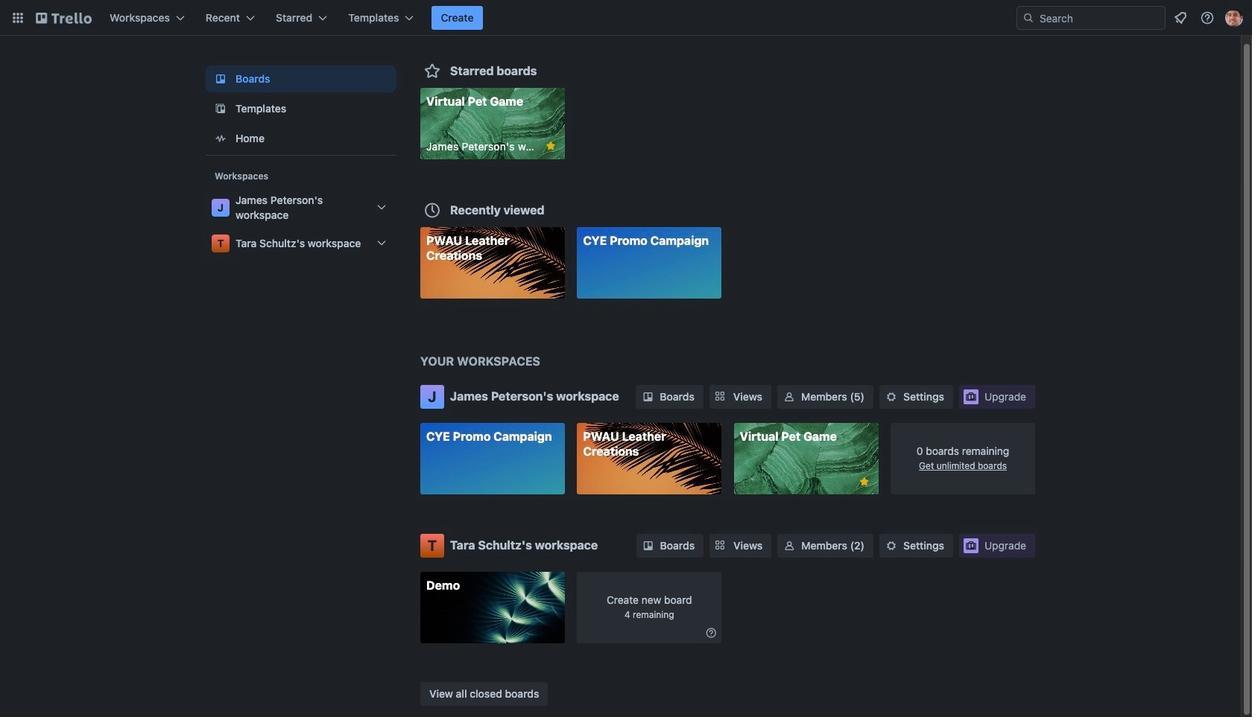 Task type: vqa. For each thing, say whether or not it's contained in the screenshot.
the leftmost views
no



Task type: describe. For each thing, give the bounding box(es) containing it.
template board image
[[212, 100, 230, 118]]

open information menu image
[[1200, 10, 1215, 25]]

back to home image
[[36, 6, 92, 30]]



Task type: locate. For each thing, give the bounding box(es) containing it.
click to unstar this board. it will be removed from your starred list. image
[[544, 139, 557, 153]]

board image
[[212, 70, 230, 88]]

1 horizontal spatial sm image
[[704, 626, 719, 641]]

0 horizontal spatial sm image
[[641, 390, 655, 405]]

2 horizontal spatial sm image
[[782, 390, 797, 405]]

primary element
[[0, 0, 1252, 36]]

home image
[[212, 130, 230, 148]]

search image
[[1023, 12, 1034, 24]]

sm image
[[641, 390, 655, 405], [782, 390, 797, 405], [704, 626, 719, 641]]

sm image
[[884, 390, 899, 405], [641, 538, 656, 553], [782, 538, 797, 553], [884, 538, 899, 553]]

james peterson (jamespeterson93) image
[[1225, 9, 1243, 27]]

0 notifications image
[[1172, 9, 1190, 27]]

Search field
[[1017, 6, 1166, 30]]



